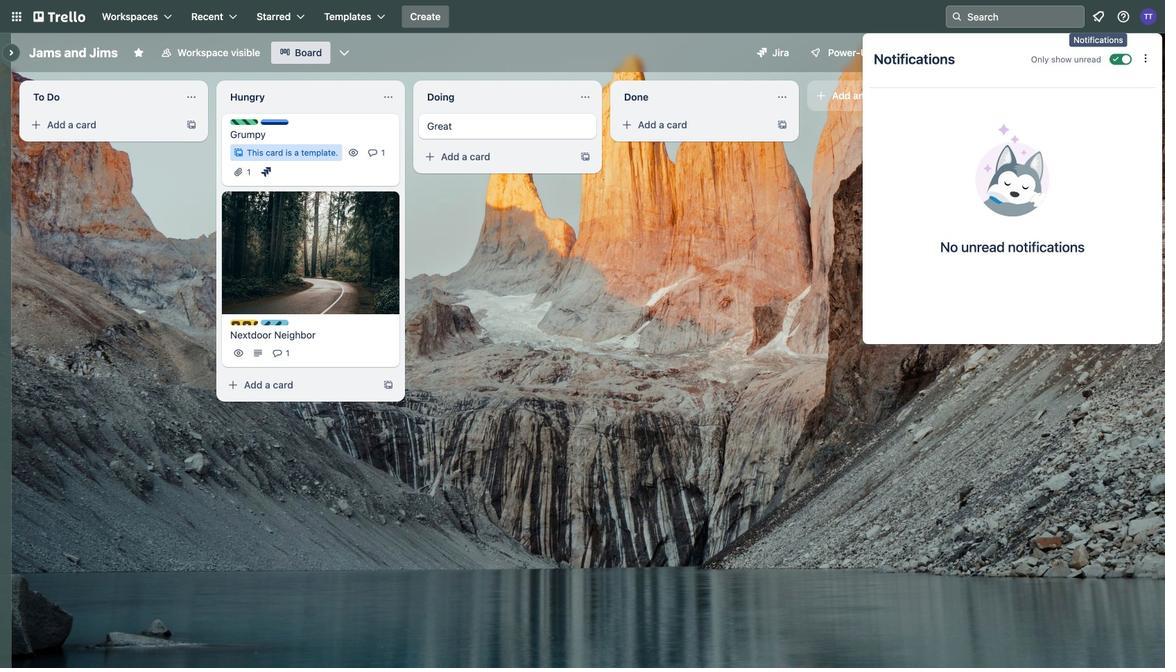 Task type: describe. For each thing, give the bounding box(es) containing it.
open information menu image
[[1117, 10, 1131, 24]]

jira icon image
[[757, 48, 767, 58]]

color: yellow, title: none image
[[230, 320, 258, 325]]

taco image
[[976, 124, 1050, 216]]

0 notifications image
[[1091, 8, 1107, 25]]

color: sky, title: "flying cars" element
[[261, 320, 289, 325]]

color: green, title: none image
[[230, 119, 258, 125]]

back to home image
[[33, 6, 85, 28]]

create from template… image
[[777, 119, 788, 130]]

primary element
[[0, 0, 1166, 33]]

star or unstar board image
[[133, 47, 144, 58]]

terry turtle (terryturtle) image
[[1037, 43, 1056, 62]]

chestercheeetah (chestercheeetah) image
[[1055, 43, 1075, 62]]

sm image
[[259, 165, 273, 179]]

Search field
[[946, 6, 1085, 28]]

sm image
[[890, 42, 910, 61]]



Task type: vqa. For each thing, say whether or not it's contained in the screenshot.
the top Terry Turtle (terryturtle) image
yes



Task type: locate. For each thing, give the bounding box(es) containing it.
1 vertical spatial create from template… image
[[580, 151, 591, 162]]

2 horizontal spatial create from template… image
[[580, 151, 591, 162]]

customize views image
[[337, 46, 351, 60]]

None text field
[[222, 86, 377, 108]]

0 vertical spatial create from template… image
[[186, 119, 197, 130]]

2 vertical spatial create from template… image
[[383, 379, 394, 391]]

0 horizontal spatial create from template… image
[[186, 119, 197, 130]]

Board name text field
[[22, 42, 125, 64]]

None text field
[[25, 86, 180, 108], [419, 86, 574, 108], [616, 86, 771, 108], [25, 86, 180, 108], [419, 86, 574, 108], [616, 86, 771, 108]]

tooltip
[[1070, 33, 1128, 47]]

search image
[[952, 11, 963, 22]]

terry turtle (terryturtle) image
[[1141, 8, 1157, 25]]

color: blue, title: none image
[[261, 119, 289, 125]]

show menu image
[[1140, 46, 1154, 60]]

create from template… image
[[186, 119, 197, 130], [580, 151, 591, 162], [383, 379, 394, 391]]

1 horizontal spatial create from template… image
[[383, 379, 394, 391]]



